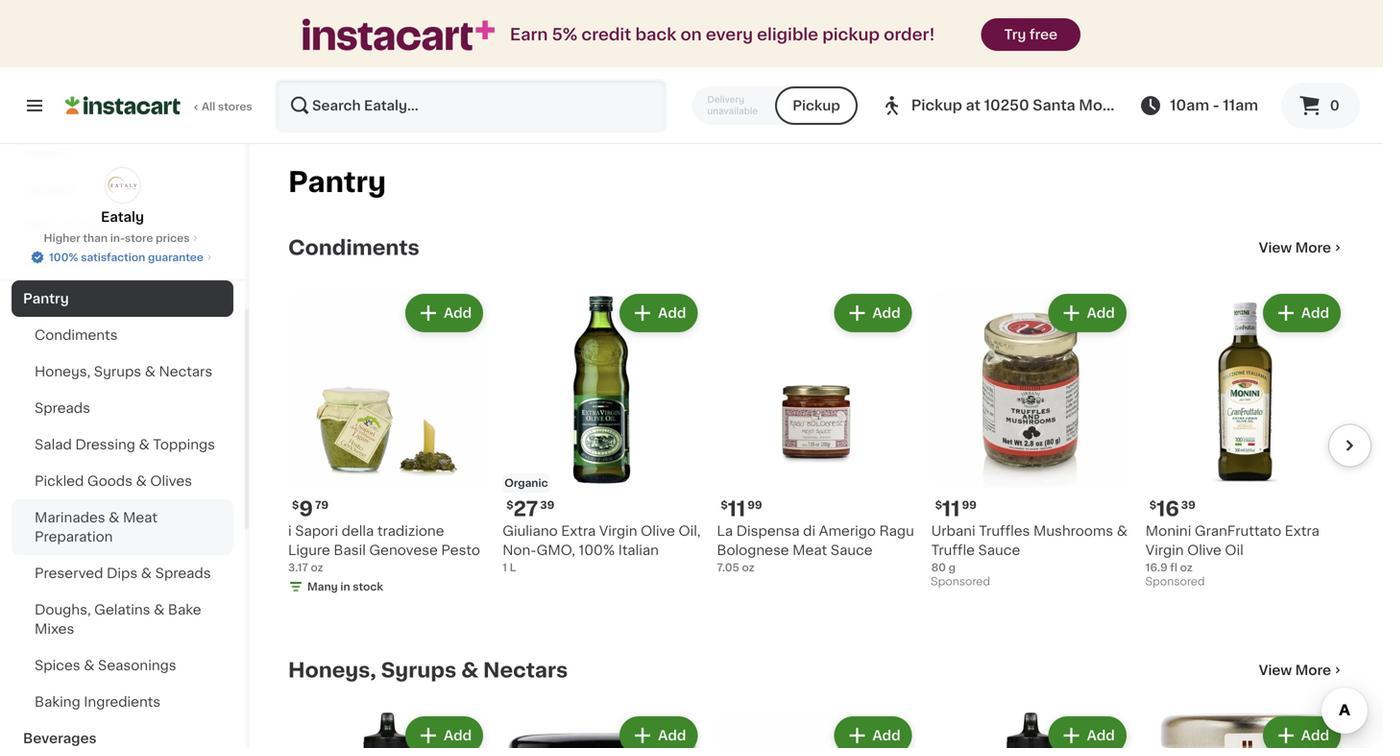 Task type: locate. For each thing, give the bounding box(es) containing it.
2 horizontal spatial oz
[[1181, 563, 1193, 573]]

sponsored badge image for 16
[[1146, 577, 1204, 588]]

view
[[1259, 241, 1293, 255], [1259, 664, 1293, 677]]

service type group
[[692, 86, 858, 125]]

sauce down truffles
[[979, 544, 1021, 558]]

-
[[1213, 98, 1220, 112]]

extra right granfruttato
[[1285, 525, 1320, 538]]

100% right gmo, on the left
[[579, 544, 615, 558]]

virgin up italian at the bottom left
[[599, 525, 638, 538]]

1 horizontal spatial $ 11 99
[[936, 499, 977, 520]]

1 horizontal spatial pantry
[[288, 169, 386, 196]]

0 vertical spatial view
[[1259, 241, 1293, 255]]

honeys, syrups & nectars link
[[12, 354, 233, 390], [288, 659, 568, 682]]

2 view more link from the top
[[1259, 661, 1345, 680]]

1
[[503, 563, 507, 573]]

0 horizontal spatial nectars
[[159, 365, 213, 379]]

beverages
[[23, 732, 97, 746]]

1 vertical spatial spreads
[[155, 567, 211, 580]]

1 vertical spatial view
[[1259, 664, 1293, 677]]

1 $ 11 99 from the left
[[721, 499, 763, 520]]

1 horizontal spatial pickup
[[912, 98, 963, 112]]

meat inside la dispensa di amerigo ragu bolognese meat sauce 7.05 oz
[[793, 544, 828, 558]]

$ 11 99 up the la
[[721, 499, 763, 520]]

$ up the la
[[721, 500, 728, 511]]

product group containing 16
[[1146, 290, 1345, 593]]

0 vertical spatial virgin
[[599, 525, 638, 538]]

satisfaction
[[81, 252, 145, 263]]

1 horizontal spatial honeys,
[[288, 661, 376, 681]]

extra
[[561, 525, 596, 538], [1285, 525, 1320, 538]]

1 horizontal spatial sponsored badge image
[[1146, 577, 1204, 588]]

0 horizontal spatial 100%
[[49, 252, 78, 263]]

pantry
[[288, 169, 386, 196], [23, 292, 69, 306]]

79
[[315, 500, 329, 511]]

3.17
[[288, 563, 308, 573]]

1 more from the top
[[1296, 241, 1332, 255]]

2 $ from the left
[[721, 500, 728, 511]]

0 vertical spatial view more
[[1259, 241, 1332, 255]]

1 sponsored badge image from the left
[[932, 577, 990, 588]]

1 horizontal spatial 39
[[1182, 500, 1196, 511]]

earn 5% credit back on every eligible pickup order!
[[510, 26, 935, 43]]

honeys, up spreads link
[[35, 365, 91, 379]]

olive up italian at the bottom left
[[641, 525, 675, 538]]

99 for truffles
[[962, 500, 977, 511]]

0 horizontal spatial oz
[[311, 563, 323, 573]]

olive inside monini granfruttato extra virgin olive oil 16.9 fl oz
[[1188, 544, 1222, 558]]

100% down higher
[[49, 252, 78, 263]]

1 horizontal spatial honeys, syrups & nectars
[[288, 661, 568, 681]]

pasta
[[23, 256, 62, 269]]

prices
[[156, 233, 190, 244]]

salad dressing & toppings
[[35, 438, 215, 452]]

i sapori della tradizione ligure basil genovese pesto 3.17 oz
[[288, 525, 480, 573]]

1 horizontal spatial syrups
[[381, 661, 457, 681]]

1 vertical spatial virgin
[[1146, 544, 1184, 558]]

bolognese
[[717, 544, 789, 558]]

virgin up 16.9
[[1146, 544, 1184, 558]]

oil
[[1226, 544, 1244, 558]]

product group containing 27
[[503, 290, 702, 576]]

16.9
[[1146, 563, 1168, 573]]

oz right fl
[[1181, 563, 1193, 573]]

meat inside marinades & meat preparation
[[123, 511, 158, 525]]

baking ingredients
[[35, 696, 161, 709]]

$ 11 99 up urbani
[[936, 499, 977, 520]]

pickup button
[[776, 86, 858, 125]]

1 horizontal spatial nectars
[[483, 661, 568, 681]]

genovese
[[369, 544, 438, 558]]

oz right 3.17
[[311, 563, 323, 573]]

truffle
[[932, 544, 975, 558]]

0 horizontal spatial condiments link
[[12, 317, 233, 354]]

spreads
[[35, 402, 90, 415], [155, 567, 211, 580]]

meat down the pickled goods & olives link
[[123, 511, 158, 525]]

11 up the la
[[728, 499, 746, 520]]

honeys, down many
[[288, 661, 376, 681]]

0 vertical spatial honeys, syrups & nectars link
[[12, 354, 233, 390]]

2 view more from the top
[[1259, 664, 1332, 677]]

0 horizontal spatial 99
[[748, 500, 763, 511]]

$ up monini
[[1150, 500, 1157, 511]]

1 horizontal spatial condiments link
[[288, 236, 420, 259]]

0 horizontal spatial syrups
[[94, 365, 141, 379]]

1 horizontal spatial honeys, syrups & nectars link
[[288, 659, 568, 682]]

1 vertical spatial view more
[[1259, 664, 1332, 677]]

2 sponsored badge image from the left
[[1146, 577, 1204, 588]]

add button
[[407, 296, 482, 331], [622, 296, 696, 331], [836, 296, 911, 331], [1051, 296, 1125, 331], [1265, 296, 1339, 331], [407, 719, 482, 749], [622, 719, 696, 749], [836, 719, 911, 749], [1051, 719, 1125, 749], [1265, 719, 1339, 749]]

0 horizontal spatial virgin
[[599, 525, 638, 538]]

2 11 from the left
[[943, 499, 960, 520]]

$ 11 99 for urbani
[[936, 499, 977, 520]]

1 vertical spatial honeys, syrups & nectars
[[288, 661, 568, 681]]

1 oz from the left
[[311, 563, 323, 573]]

baking ingredients link
[[12, 684, 233, 721]]

meat down the "di" at the bottom right of page
[[793, 544, 828, 558]]

preserved dips & spreads link
[[12, 555, 233, 592]]

1 39 from the left
[[540, 500, 555, 511]]

pickup inside popup button
[[912, 98, 963, 112]]

0 vertical spatial olive
[[641, 525, 675, 538]]

$ 27 39
[[507, 499, 555, 520]]

pickup
[[912, 98, 963, 112], [793, 99, 841, 112]]

g
[[949, 563, 956, 573]]

extra up gmo, on the left
[[561, 525, 596, 538]]

0 horizontal spatial condiments
[[35, 329, 118, 342]]

la
[[717, 525, 733, 538]]

view more for honeys, syrups & nectars
[[1259, 664, 1332, 677]]

pickup left at
[[912, 98, 963, 112]]

1 $ from the left
[[292, 500, 299, 511]]

$ inside $ 9 79
[[292, 500, 299, 511]]

$ for giuliano extra virgin olive oil, non-gmo, 100% italian
[[507, 500, 514, 511]]

2 $ 11 99 from the left
[[936, 499, 977, 520]]

2 view from the top
[[1259, 664, 1293, 677]]

39 for 16
[[1182, 500, 1196, 511]]

5%
[[552, 26, 578, 43]]

1 vertical spatial honeys,
[[288, 661, 376, 681]]

None search field
[[275, 79, 667, 133]]

eggs
[[78, 219, 113, 233]]

0 horizontal spatial pickup
[[793, 99, 841, 112]]

$ down organic
[[507, 500, 514, 511]]

0 horizontal spatial honeys, syrups & nectars link
[[12, 354, 233, 390]]

1 horizontal spatial sauce
[[979, 544, 1021, 558]]

1 sauce from the left
[[831, 544, 873, 558]]

pickup inside button
[[793, 99, 841, 112]]

$ 11 99 for la
[[721, 499, 763, 520]]

sponsored badge image
[[932, 577, 990, 588], [1146, 577, 1204, 588]]

condiments inside condiments link
[[35, 329, 118, 342]]

1 horizontal spatial 11
[[943, 499, 960, 520]]

2 more from the top
[[1296, 664, 1332, 677]]

0 vertical spatial more
[[1296, 241, 1332, 255]]

preserved dips & spreads
[[35, 567, 211, 580]]

2 oz from the left
[[742, 563, 755, 573]]

bakery link
[[12, 135, 233, 171]]

80
[[932, 563, 946, 573]]

spreads up 'bake'
[[155, 567, 211, 580]]

7.05
[[717, 563, 740, 573]]

39 inside $ 27 39
[[540, 500, 555, 511]]

instacart plus icon image
[[303, 19, 495, 51]]

mixes
[[35, 623, 74, 636]]

1 horizontal spatial olive
[[1188, 544, 1222, 558]]

eataly link
[[101, 167, 144, 227]]

honeys,
[[35, 365, 91, 379], [288, 661, 376, 681]]

11am
[[1223, 98, 1259, 112]]

pasta & rice link
[[12, 244, 233, 281]]

i
[[288, 525, 292, 538]]

try free
[[1005, 28, 1058, 41]]

$ up urbani
[[936, 500, 943, 511]]

1 horizontal spatial 100%
[[579, 544, 615, 558]]

2 extra from the left
[[1285, 525, 1320, 538]]

sponsored badge image down fl
[[1146, 577, 1204, 588]]

10am - 11am
[[1170, 98, 1259, 112]]

add
[[444, 307, 472, 320], [658, 307, 686, 320], [873, 307, 901, 320], [1087, 307, 1115, 320], [1302, 307, 1330, 320], [444, 729, 472, 743], [658, 729, 686, 743], [873, 729, 901, 743], [1087, 729, 1115, 743], [1302, 729, 1330, 743]]

0 horizontal spatial 11
[[728, 499, 746, 520]]

2 sauce from the left
[[979, 544, 1021, 558]]

pickup
[[823, 26, 880, 43]]

0 vertical spatial nectars
[[159, 365, 213, 379]]

1 horizontal spatial 99
[[962, 500, 977, 511]]

all
[[202, 101, 215, 112]]

1 vertical spatial honeys, syrups & nectars link
[[288, 659, 568, 682]]

$
[[292, 500, 299, 511], [721, 500, 728, 511], [507, 500, 514, 511], [936, 500, 943, 511], [1150, 500, 1157, 511]]

gmo,
[[537, 544, 575, 558]]

higher than in-store prices
[[44, 233, 190, 244]]

0 horizontal spatial $ 11 99
[[721, 499, 763, 520]]

$ left 79
[[292, 500, 299, 511]]

than
[[83, 233, 108, 244]]

11 for la
[[728, 499, 746, 520]]

$ 9 79
[[292, 499, 329, 520]]

1 view from the top
[[1259, 241, 1293, 255]]

0 vertical spatial view more link
[[1259, 238, 1345, 258]]

gelatins
[[94, 603, 150, 617]]

oz inside la dispensa di amerigo ragu bolognese meat sauce 7.05 oz
[[742, 563, 755, 573]]

view more
[[1259, 241, 1332, 255], [1259, 664, 1332, 677]]

1 view more link from the top
[[1259, 238, 1345, 258]]

pickup down eligible
[[793, 99, 841, 112]]

0 vertical spatial meat
[[123, 511, 158, 525]]

1 horizontal spatial oz
[[742, 563, 755, 573]]

$ inside $ 16 39
[[1150, 500, 1157, 511]]

1 11 from the left
[[728, 499, 746, 520]]

organic
[[505, 478, 548, 489]]

99 up urbani
[[962, 500, 977, 511]]

0 horizontal spatial sauce
[[831, 544, 873, 558]]

0 horizontal spatial pantry
[[23, 292, 69, 306]]

view more link
[[1259, 238, 1345, 258], [1259, 661, 1345, 680]]

eataly
[[101, 210, 144, 224]]

1 view more from the top
[[1259, 241, 1332, 255]]

basil
[[334, 544, 366, 558]]

39 right "27" in the bottom left of the page
[[540, 500, 555, 511]]

blvd.
[[1138, 98, 1175, 112]]

0 vertical spatial condiments
[[288, 238, 420, 258]]

alcohol
[[23, 183, 76, 196]]

1 vertical spatial condiments
[[35, 329, 118, 342]]

olive left the oil
[[1188, 544, 1222, 558]]

1 vertical spatial more
[[1296, 664, 1332, 677]]

sauce down amerigo
[[831, 544, 873, 558]]

0 horizontal spatial meat
[[123, 511, 158, 525]]

4 $ from the left
[[936, 500, 943, 511]]

earn
[[510, 26, 548, 43]]

39 inside $ 16 39
[[1182, 500, 1196, 511]]

di
[[803, 525, 816, 538]]

5 $ from the left
[[1150, 500, 1157, 511]]

0 horizontal spatial honeys, syrups & nectars
[[35, 365, 213, 379]]

1 vertical spatial nectars
[[483, 661, 568, 681]]

3 oz from the left
[[1181, 563, 1193, 573]]

product group
[[288, 290, 487, 599], [503, 290, 702, 576], [717, 290, 916, 576], [932, 290, 1131, 593], [1146, 290, 1345, 593], [288, 713, 487, 749], [503, 713, 702, 749], [717, 713, 916, 749], [932, 713, 1131, 749], [1146, 713, 1345, 749]]

0 vertical spatial spreads
[[35, 402, 90, 415]]

$ inside $ 27 39
[[507, 500, 514, 511]]

more for honeys, syrups & nectars
[[1296, 664, 1332, 677]]

1 horizontal spatial extra
[[1285, 525, 1320, 538]]

0 button
[[1282, 83, 1361, 129]]

sponsored badge image down g
[[932, 577, 990, 588]]

11 up urbani
[[943, 499, 960, 520]]

spreads up salad
[[35, 402, 90, 415]]

1 extra from the left
[[561, 525, 596, 538]]

99 up the dispensa
[[748, 500, 763, 511]]

honeys, syrups & nectars
[[35, 365, 213, 379], [288, 661, 568, 681]]

fl
[[1171, 563, 1178, 573]]

0 horizontal spatial extra
[[561, 525, 596, 538]]

1 vertical spatial view more link
[[1259, 661, 1345, 680]]

39 right 16
[[1182, 500, 1196, 511]]

0 horizontal spatial sponsored badge image
[[932, 577, 990, 588]]

$ for monini granfruttato extra virgin olive oil
[[1150, 500, 1157, 511]]

& inside "link"
[[64, 219, 75, 233]]

giuliano extra virgin olive oil, non-gmo, 100% italian 1 l
[[503, 525, 701, 573]]

$ for urbani truffles mushrooms & truffle sauce
[[936, 500, 943, 511]]

stores
[[218, 101, 252, 112]]

rice
[[80, 256, 111, 269]]

2 99 from the left
[[962, 500, 977, 511]]

1 vertical spatial 100%
[[579, 544, 615, 558]]

virgin
[[599, 525, 638, 538], [1146, 544, 1184, 558]]

11
[[728, 499, 746, 520], [943, 499, 960, 520]]

2 39 from the left
[[1182, 500, 1196, 511]]

& inside urbani truffles mushrooms & truffle sauce 80 g
[[1117, 525, 1128, 538]]

view more link for condiments
[[1259, 238, 1345, 258]]

1 vertical spatial meat
[[793, 544, 828, 558]]

39 for 27
[[540, 500, 555, 511]]

1 vertical spatial olive
[[1188, 544, 1222, 558]]

tradizione
[[378, 525, 444, 538]]

1 99 from the left
[[748, 500, 763, 511]]

0 vertical spatial honeys,
[[35, 365, 91, 379]]

0 horizontal spatial olive
[[641, 525, 675, 538]]

sauce inside la dispensa di amerigo ragu bolognese meat sauce 7.05 oz
[[831, 544, 873, 558]]

syrups
[[94, 365, 141, 379], [381, 661, 457, 681]]

1 horizontal spatial meat
[[793, 544, 828, 558]]

0 vertical spatial 100%
[[49, 252, 78, 263]]

1 horizontal spatial spreads
[[155, 567, 211, 580]]

1 horizontal spatial virgin
[[1146, 544, 1184, 558]]

3 $ from the left
[[507, 500, 514, 511]]

oz inside i sapori della tradizione ligure basil genovese pesto 3.17 oz
[[311, 563, 323, 573]]

1 horizontal spatial condiments
[[288, 238, 420, 258]]

oz down bolognese
[[742, 563, 755, 573]]

& inside doughs, gelatins & bake mixes
[[154, 603, 165, 617]]

0 horizontal spatial 39
[[540, 500, 555, 511]]



Task type: vqa. For each thing, say whether or not it's contained in the screenshot.
the Spreads Link
yes



Task type: describe. For each thing, give the bounding box(es) containing it.
1 vertical spatial condiments link
[[12, 317, 233, 354]]

olives
[[150, 475, 192, 488]]

100% inside button
[[49, 252, 78, 263]]

pantry link
[[12, 281, 233, 317]]

ingredients
[[84, 696, 161, 709]]

more for condiments
[[1296, 241, 1332, 255]]

dairy & eggs link
[[12, 208, 233, 244]]

giuliano
[[503, 525, 558, 538]]

product group containing 9
[[288, 290, 487, 599]]

pickup for pickup
[[793, 99, 841, 112]]

marinades
[[35, 511, 105, 525]]

0 vertical spatial syrups
[[94, 365, 141, 379]]

truffles
[[979, 525, 1030, 538]]

every
[[706, 26, 753, 43]]

della
[[342, 525, 374, 538]]

dairy & eggs
[[23, 219, 113, 233]]

99 for dispensa
[[748, 500, 763, 511]]

11 for urbani
[[943, 499, 960, 520]]

100% satisfaction guarantee
[[49, 252, 204, 263]]

view more link for honeys, syrups & nectars
[[1259, 661, 1345, 680]]

pickled goods & olives link
[[12, 463, 233, 500]]

spices & seasonings
[[35, 659, 176, 673]]

oz for basil
[[311, 563, 323, 573]]

pickup at 10250 santa monica blvd. button
[[881, 79, 1175, 133]]

pickup for pickup at 10250 santa monica blvd.
[[912, 98, 963, 112]]

ragu
[[880, 525, 915, 538]]

preparation
[[35, 530, 113, 544]]

100% satisfaction guarantee button
[[30, 246, 215, 265]]

0 vertical spatial pantry
[[288, 169, 386, 196]]

monini granfruttato extra virgin olive oil 16.9 fl oz
[[1146, 525, 1320, 573]]

$ for la dispensa di amerigo ragu bolognese meat sauce
[[721, 500, 728, 511]]

pickup at 10250 santa monica blvd.
[[912, 98, 1175, 112]]

0 vertical spatial condiments link
[[288, 236, 420, 259]]

higher
[[44, 233, 80, 244]]

stock
[[353, 582, 383, 593]]

at
[[966, 98, 981, 112]]

view more for condiments
[[1259, 241, 1332, 255]]

credit
[[582, 26, 632, 43]]

order!
[[884, 26, 935, 43]]

1 vertical spatial syrups
[[381, 661, 457, 681]]

store
[[125, 233, 153, 244]]

100% inside 'giuliano extra virgin olive oil, non-gmo, 100% italian 1 l'
[[579, 544, 615, 558]]

non-
[[503, 544, 537, 558]]

amerigo
[[819, 525, 876, 538]]

pesto
[[441, 544, 480, 558]]

many
[[307, 582, 338, 593]]

toppings
[[153, 438, 215, 452]]

urbani truffles mushrooms & truffle sauce 80 g
[[932, 525, 1128, 573]]

olive inside 'giuliano extra virgin olive oil, non-gmo, 100% italian 1 l'
[[641, 525, 675, 538]]

all stores link
[[65, 79, 254, 133]]

dispensa
[[737, 525, 800, 538]]

extra inside monini granfruttato extra virgin olive oil 16.9 fl oz
[[1285, 525, 1320, 538]]

instacart logo image
[[65, 94, 181, 117]]

0 vertical spatial honeys, syrups & nectars
[[35, 365, 213, 379]]

& inside marinades & meat preparation
[[109, 511, 120, 525]]

marinades & meat preparation link
[[12, 500, 233, 555]]

$ 16 39
[[1150, 499, 1196, 520]]

pickled
[[35, 475, 84, 488]]

item carousel region
[[261, 283, 1372, 628]]

doughs, gelatins & bake mixes
[[35, 603, 201, 636]]

sponsored badge image for 11
[[932, 577, 990, 588]]

oz inside monini granfruttato extra virgin olive oil 16.9 fl oz
[[1181, 563, 1193, 573]]

free
[[1030, 28, 1058, 41]]

10am
[[1170, 98, 1210, 112]]

l
[[510, 563, 516, 573]]

$ for i sapori della tradizione ligure basil genovese pesto
[[292, 500, 299, 511]]

urbani
[[932, 525, 976, 538]]

dips
[[107, 567, 138, 580]]

view for condiments
[[1259, 241, 1293, 255]]

pasta & rice
[[23, 256, 111, 269]]

10250
[[984, 98, 1030, 112]]

goods
[[87, 475, 133, 488]]

seasonings
[[98, 659, 176, 673]]

marinades & meat preparation
[[35, 511, 158, 544]]

la dispensa di amerigo ragu bolognese meat sauce 7.05 oz
[[717, 525, 915, 573]]

0
[[1331, 99, 1340, 112]]

salad dressing & toppings link
[[12, 427, 233, 463]]

all stores
[[202, 101, 252, 112]]

oz for bolognese
[[742, 563, 755, 573]]

spices & seasonings link
[[12, 648, 233, 684]]

1 vertical spatial pantry
[[23, 292, 69, 306]]

sapori
[[295, 525, 338, 538]]

dressing
[[75, 438, 135, 452]]

virgin inside monini granfruttato extra virgin olive oil 16.9 fl oz
[[1146, 544, 1184, 558]]

pickled goods & olives
[[35, 475, 192, 488]]

ligure
[[288, 544, 330, 558]]

monica
[[1079, 98, 1134, 112]]

view for honeys, syrups & nectars
[[1259, 664, 1293, 677]]

virgin inside 'giuliano extra virgin olive oil, non-gmo, 100% italian 1 l'
[[599, 525, 638, 538]]

in
[[340, 582, 350, 593]]

0 horizontal spatial honeys,
[[35, 365, 91, 379]]

alcohol link
[[12, 171, 233, 208]]

eligible
[[757, 26, 819, 43]]

9
[[299, 499, 313, 520]]

back
[[636, 26, 677, 43]]

0 horizontal spatial spreads
[[35, 402, 90, 415]]

eataly logo image
[[104, 167, 141, 204]]

oil,
[[679, 525, 701, 538]]

beverages link
[[12, 721, 233, 749]]

16
[[1157, 499, 1180, 520]]

extra inside 'giuliano extra virgin olive oil, non-gmo, 100% italian 1 l'
[[561, 525, 596, 538]]

sauce inside urbani truffles mushrooms & truffle sauce 80 g
[[979, 544, 1021, 558]]

Search field
[[277, 81, 665, 131]]

spreads link
[[12, 390, 233, 427]]

on
[[681, 26, 702, 43]]

mushrooms
[[1034, 525, 1114, 538]]



